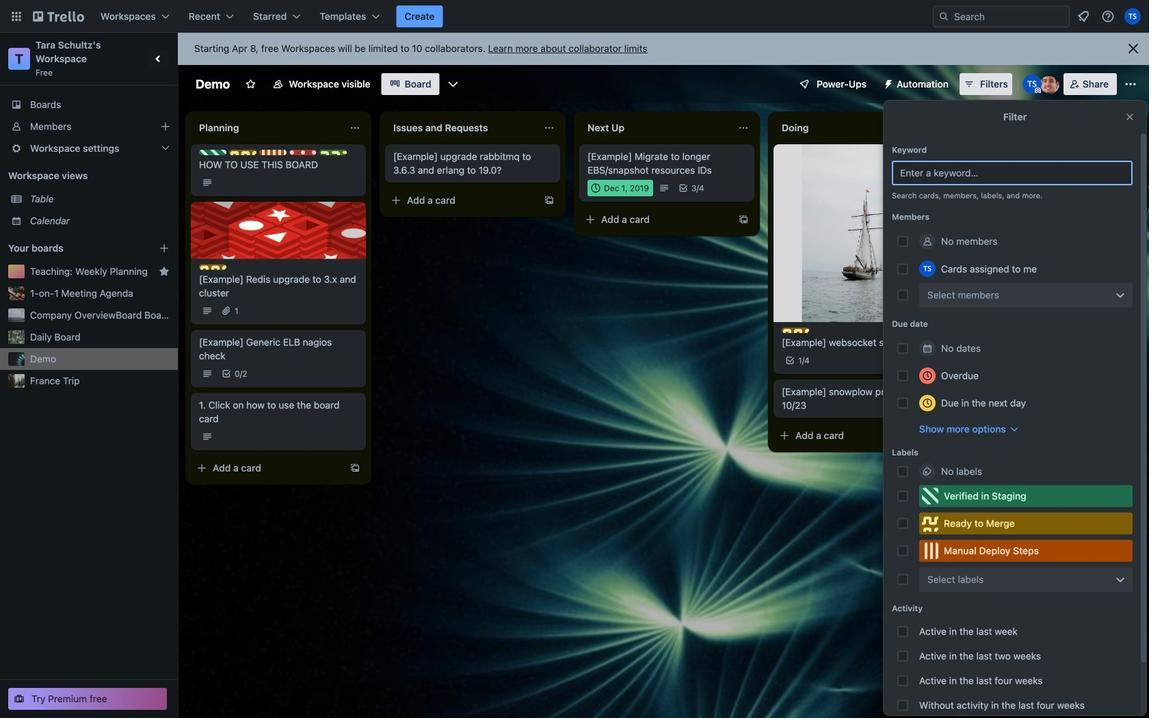 Task type: locate. For each thing, give the bounding box(es) containing it.
customize views image
[[447, 77, 460, 91]]

0 horizontal spatial color: green, title: "verified in staging" element
[[199, 150, 226, 155]]

Search field
[[933, 5, 1070, 27]]

1 horizontal spatial color: green, title: "verified in staging" element
[[919, 485, 1133, 507]]

0 vertical spatial color: orange, title: "manual deploy steps" element
[[259, 150, 287, 155]]

None text field
[[385, 117, 538, 139], [579, 117, 733, 139], [385, 117, 538, 139], [579, 117, 733, 139]]

open information menu image
[[1101, 10, 1115, 23]]

2 vertical spatial create from template… image
[[350, 463, 361, 474]]

0 vertical spatial james peterson (jamespeterson93) image
[[1040, 75, 1060, 94]]

1 vertical spatial create from template… image
[[738, 214, 749, 225]]

0 vertical spatial tara schultz (taraschultz7) image
[[1125, 8, 1141, 25]]

color: orange, title: "manual deploy steps" element
[[259, 150, 287, 155], [919, 540, 1133, 562]]

0 horizontal spatial color: orange, title: "manual deploy steps" element
[[259, 150, 287, 155]]

color: lime, title: "secrets" element
[[319, 150, 347, 155]]

1 vertical spatial tara schultz (taraschultz7) image
[[1023, 75, 1042, 94]]

0 notifications image
[[1075, 8, 1092, 25]]

1 horizontal spatial create from template… image
[[544, 195, 555, 206]]

color: green, title: "verified in staging" element
[[199, 150, 226, 155], [919, 485, 1133, 507]]

sm image
[[878, 73, 897, 92]]

tara schultz (taraschultz7) image
[[1125, 8, 1141, 25], [1023, 75, 1042, 94], [919, 261, 936, 277]]

create from template… image
[[544, 195, 555, 206], [738, 214, 749, 225], [350, 463, 361, 474]]

1 horizontal spatial color: orange, title: "manual deploy steps" element
[[919, 540, 1133, 562]]

None checkbox
[[588, 180, 653, 196]]

0 vertical spatial color: green, title: "verified in staging" element
[[199, 150, 226, 155]]

2 horizontal spatial tara schultz (taraschultz7) image
[[1125, 8, 1141, 25]]

2 horizontal spatial create from template… image
[[738, 214, 749, 225]]

0 horizontal spatial create from template… image
[[350, 463, 361, 474]]

0 horizontal spatial tara schultz (taraschultz7) image
[[919, 261, 936, 277]]

james peterson (jamespeterson93) image
[[1040, 75, 1060, 94], [927, 352, 943, 369]]

create from template… image
[[932, 430, 943, 441]]

1 vertical spatial color: green, title: "verified in staging" element
[[919, 485, 1133, 507]]

color: yellow, title: "ready to merge" element
[[229, 150, 257, 155], [199, 264, 226, 270], [782, 328, 809, 333], [919, 513, 1133, 535]]

star or unstar board image
[[245, 79, 256, 90]]

0 horizontal spatial james peterson (jamespeterson93) image
[[927, 352, 943, 369]]

None text field
[[191, 117, 344, 139], [774, 117, 927, 139], [191, 117, 344, 139], [774, 117, 927, 139]]



Task type: vqa. For each thing, say whether or not it's contained in the screenshot.
top color: green, title: "verified in staging" Element
yes



Task type: describe. For each thing, give the bounding box(es) containing it.
back to home image
[[33, 5, 84, 27]]

your boards with 6 items element
[[8, 240, 138, 257]]

add board image
[[159, 243, 170, 254]]

Enter a keyword… text field
[[892, 161, 1133, 185]]

starred icon image
[[159, 266, 170, 277]]

workspace navigation collapse icon image
[[149, 49, 168, 68]]

1 vertical spatial james peterson (jamespeterson93) image
[[927, 352, 943, 369]]

Board name text field
[[189, 73, 237, 95]]

0 vertical spatial create from template… image
[[544, 195, 555, 206]]

1 horizontal spatial james peterson (jamespeterson93) image
[[1040, 75, 1060, 94]]

2 vertical spatial tara schultz (taraschultz7) image
[[919, 261, 936, 277]]

1 horizontal spatial tara schultz (taraschultz7) image
[[1023, 75, 1042, 94]]

search image
[[939, 11, 950, 22]]

show menu image
[[1124, 77, 1138, 91]]

close popover image
[[1125, 112, 1136, 122]]

primary element
[[0, 0, 1149, 33]]

1 vertical spatial color: orange, title: "manual deploy steps" element
[[919, 540, 1133, 562]]

color: red, title: "unshippable!" element
[[289, 150, 317, 155]]

this member is an admin of this board. image
[[1035, 88, 1041, 94]]



